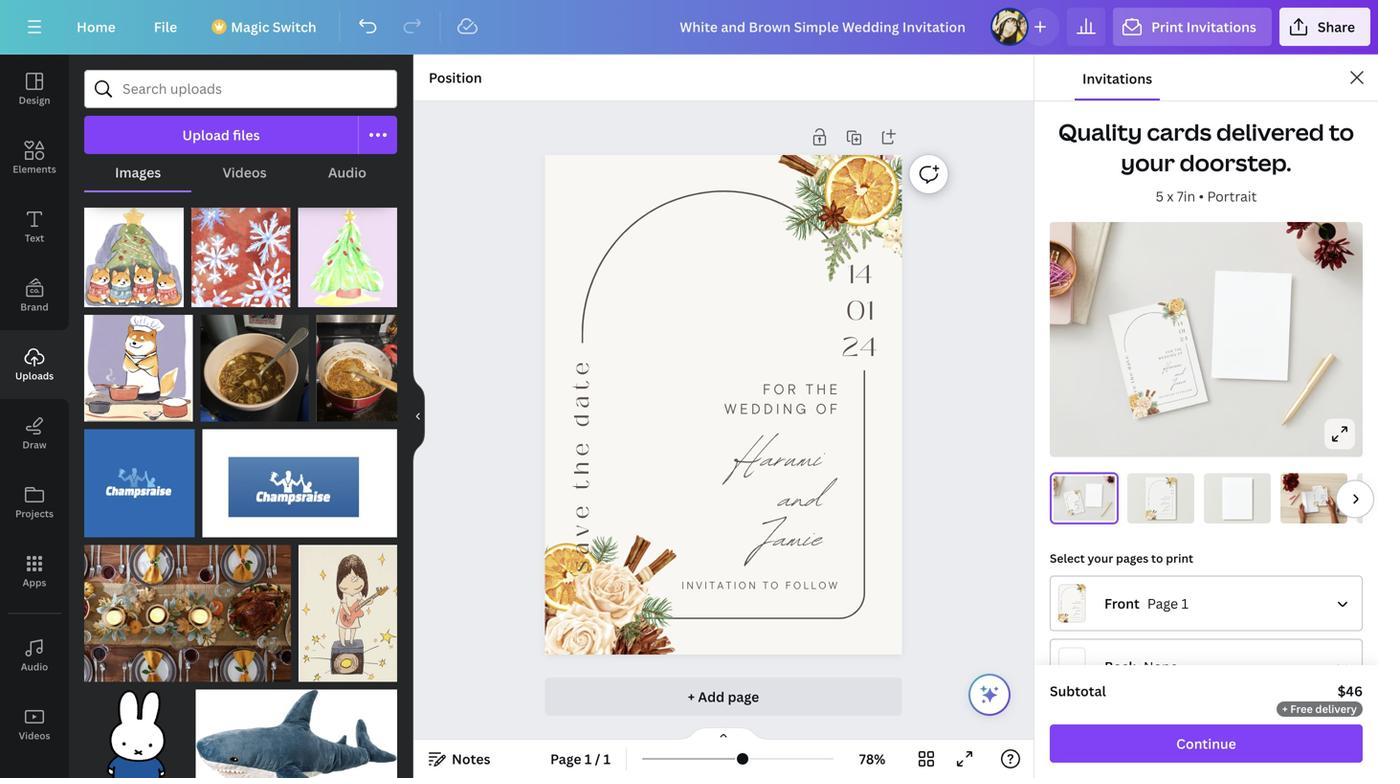 Task type: describe. For each thing, give the bounding box(es) containing it.
draw button
[[0, 399, 69, 468]]

and inside and jamie
[[1173, 365, 1186, 382]]

portrait
[[1207, 187, 1257, 205]]

0 vertical spatial audio button
[[297, 154, 397, 190]]

follow inside 'invitation to follow harumi and jamie'
[[1166, 513, 1171, 514]]

0 vertical spatial audio
[[328, 163, 367, 181]]

your inside quality cards delivered to your doorstep. 5 x 7in • portrait
[[1121, 147, 1175, 178]]

position
[[429, 68, 482, 87]]

doorstep.
[[1180, 147, 1292, 178]]

1 horizontal spatial page
[[1147, 594, 1178, 612]]

•
[[1199, 187, 1204, 205]]

0 horizontal spatial page
[[550, 750, 581, 768]]

save inside the save the date
[[1130, 384, 1141, 401]]

pages
[[1116, 550, 1149, 566]]

delivery
[[1316, 702, 1357, 716]]

to inside quality cards delivered to your doorstep. 5 x 7in • portrait
[[1329, 116, 1354, 147]]

projects
[[15, 507, 54, 520]]

+ add page button
[[545, 678, 902, 716]]

7in
[[1177, 187, 1196, 205]]

delivered
[[1217, 116, 1324, 147]]

subtotal
[[1050, 682, 1106, 700]]

hide image
[[413, 370, 425, 462]]

apps button
[[0, 537, 69, 606]]

5
[[1156, 187, 1164, 205]]

add
[[698, 688, 725, 706]]

1 horizontal spatial save the date
[[1123, 354, 1141, 401]]

videos inside side panel tab list
[[19, 729, 50, 742]]

magic switch button
[[200, 8, 332, 46]]

14 01 24 save the date
[[1148, 486, 1174, 513]]

upload files
[[182, 126, 260, 144]]

continue
[[1177, 735, 1236, 753]]

1 horizontal spatial 14 01 24
[[1177, 319, 1189, 344]]

and jamie
[[1171, 365, 1188, 391]]

24 inside 14 01 24 save the date
[[1171, 492, 1174, 495]]

1 vertical spatial for the wedding of
[[725, 380, 841, 417]]

magic switch
[[231, 18, 317, 36]]

none
[[1144, 657, 1178, 676]]

home link
[[61, 8, 131, 46]]

Search uploads search field
[[123, 71, 385, 107]]

and inside 'invitation to follow harumi and jamie'
[[1166, 504, 1169, 509]]

/
[[595, 750, 600, 768]]

the inside 14 01 24 save the date
[[1148, 501, 1150, 506]]

uploads button
[[0, 330, 69, 399]]

0 horizontal spatial save the date
[[566, 357, 597, 572]]

invitations inside button
[[1083, 69, 1153, 88]]

upload
[[182, 126, 230, 144]]

78%
[[859, 750, 886, 768]]

notes button
[[421, 744, 498, 774]]

to inside invitation to follow
[[1176, 391, 1180, 395]]

design button
[[0, 55, 69, 123]]

quality
[[1059, 116, 1142, 147]]

x
[[1167, 187, 1174, 205]]

back none
[[1105, 657, 1178, 676]]

brand
[[20, 301, 49, 313]]

upload files button
[[84, 116, 359, 154]]

harumi inside 'invitation to follow harumi and jamie'
[[1162, 500, 1169, 506]]

+ free delivery
[[1283, 702, 1357, 716]]

elements button
[[0, 123, 69, 192]]

0 horizontal spatial 1
[[585, 750, 592, 768]]

design
[[19, 94, 50, 107]]

images button
[[84, 154, 192, 190]]

page 1 / 1
[[550, 750, 611, 768]]

01 inside 14 01 24 save the date
[[1171, 489, 1174, 492]]

0 horizontal spatial 14 01 24 save the date for the wedding of invitation to follow harumi and jamie
[[1067, 494, 1081, 512]]

position button
[[421, 62, 490, 93]]

1 vertical spatial invitation to follow
[[682, 579, 840, 592]]

print
[[1166, 550, 1194, 566]]

home
[[77, 18, 116, 36]]

quality cards delivered to your doorstep. 5 x 7in • portrait
[[1059, 116, 1354, 205]]

page
[[728, 688, 759, 706]]

display preview 5 of the design image
[[1357, 473, 1378, 523]]

continue button
[[1050, 725, 1363, 763]]

magic
[[231, 18, 269, 36]]



Task type: vqa. For each thing, say whether or not it's contained in the screenshot.
The 5
yes



Task type: locate. For each thing, give the bounding box(es) containing it.
1 vertical spatial videos button
[[0, 690, 69, 759]]

1 horizontal spatial videos
[[222, 163, 267, 181]]

14 01 24
[[842, 254, 878, 367], [1177, 319, 1189, 344]]

print invitations button
[[1113, 8, 1272, 46]]

front
[[1105, 594, 1140, 612]]

1 horizontal spatial 1
[[604, 750, 611, 768]]

for
[[1165, 349, 1174, 354], [763, 380, 799, 398], [1322, 494, 1324, 495], [1164, 496, 1167, 498], [1076, 501, 1078, 502]]

notes
[[452, 750, 491, 768]]

0 vertical spatial videos button
[[192, 154, 297, 190]]

01
[[846, 291, 874, 331], [1178, 327, 1186, 336], [1171, 489, 1174, 492], [1325, 491, 1327, 492], [1078, 496, 1080, 498]]

main menu bar
[[0, 0, 1378, 55]]

invitation to follow
[[1159, 388, 1192, 399], [682, 579, 840, 592]]

videos button
[[192, 154, 297, 190], [0, 690, 69, 759]]

select your pages to print
[[1050, 550, 1194, 566]]

0 horizontal spatial videos button
[[0, 690, 69, 759]]

0 vertical spatial videos
[[222, 163, 267, 181]]

0 horizontal spatial invitation to follow
[[682, 579, 840, 592]]

jamie inside 'invitation to follow harumi and jamie'
[[1164, 507, 1169, 513]]

follow inside invitation to follow
[[1180, 388, 1192, 394]]

1 vertical spatial audio
[[21, 660, 48, 673]]

page left / on the left
[[550, 750, 581, 768]]

1 horizontal spatial invitations
[[1187, 18, 1257, 36]]

+ inside button
[[688, 688, 695, 706]]

the inside the save the date
[[1127, 371, 1136, 384]]

14 01 24 save the date for the wedding of invitation to follow harumi and jamie left the display preview 5 of the design image
[[1314, 489, 1327, 504]]

0 vertical spatial page
[[1147, 594, 1178, 612]]

14 01 24 save the date for the wedding of invitation to follow harumi and jamie up select
[[1067, 494, 1081, 512]]

follow
[[1180, 388, 1192, 394], [1324, 503, 1326, 503], [1079, 509, 1081, 510], [1166, 513, 1171, 514], [786, 579, 840, 592]]

1
[[1182, 594, 1189, 612], [585, 750, 592, 768], [604, 750, 611, 768]]

0 vertical spatial for the wedding of
[[1158, 347, 1184, 361]]

audio button
[[297, 154, 397, 190], [0, 621, 69, 690]]

to inside 'invitation to follow harumi and jamie'
[[1164, 513, 1166, 514]]

+ add page
[[688, 688, 759, 706]]

the
[[1174, 347, 1183, 352], [1127, 371, 1136, 384], [806, 380, 841, 398], [566, 437, 597, 490], [1324, 494, 1325, 495], [1168, 496, 1171, 498], [1314, 497, 1316, 500], [1078, 500, 1079, 501], [1148, 501, 1150, 506], [1068, 505, 1069, 508]]

14
[[847, 254, 873, 294], [1177, 319, 1184, 329], [1171, 486, 1174, 489], [1325, 489, 1326, 491], [1078, 494, 1080, 496]]

date inside 14 01 24 save the date
[[1148, 494, 1150, 500]]

file button
[[139, 8, 193, 46]]

1 horizontal spatial audio
[[328, 163, 367, 181]]

1 horizontal spatial audio button
[[297, 154, 397, 190]]

0 horizontal spatial audio button
[[0, 621, 69, 690]]

print
[[1152, 18, 1183, 36]]

+ for + free delivery
[[1283, 702, 1288, 716]]

images
[[115, 163, 161, 181]]

0 vertical spatial your
[[1121, 147, 1175, 178]]

+
[[688, 688, 695, 706], [1283, 702, 1288, 716]]

draw
[[22, 438, 47, 451]]

1 down the 'print'
[[1182, 594, 1189, 612]]

invitations inside dropdown button
[[1187, 18, 1257, 36]]

0 horizontal spatial audio
[[21, 660, 48, 673]]

file
[[154, 18, 177, 36]]

audio
[[328, 163, 367, 181], [21, 660, 48, 673]]

show pages image
[[678, 726, 770, 742]]

select
[[1050, 550, 1085, 566]]

uploads
[[15, 369, 54, 382]]

switch
[[273, 18, 317, 36]]

1 vertical spatial audio button
[[0, 621, 69, 690]]

select your pages to print element
[[1050, 575, 1363, 694]]

1 right / on the left
[[604, 750, 611, 768]]

invitation inside invitation to follow
[[1159, 392, 1175, 399]]

your left pages
[[1088, 550, 1113, 566]]

24
[[842, 327, 878, 367], [1179, 334, 1189, 344], [1171, 492, 1174, 495], [1325, 492, 1327, 494], [1079, 497, 1081, 499]]

of
[[1178, 351, 1184, 356], [816, 400, 841, 417], [1324, 495, 1325, 496], [1169, 498, 1171, 500], [1078, 501, 1080, 502]]

projects button
[[0, 468, 69, 537]]

elements
[[13, 163, 56, 176]]

front page 1
[[1105, 594, 1189, 612]]

page
[[1147, 594, 1178, 612], [550, 750, 581, 768]]

1 vertical spatial videos
[[19, 729, 50, 742]]

your up 5
[[1121, 147, 1175, 178]]

and
[[1173, 365, 1186, 382], [779, 464, 823, 532], [1323, 498, 1325, 501], [1166, 504, 1169, 509], [1077, 504, 1080, 508]]

1 horizontal spatial your
[[1121, 147, 1175, 178]]

1 horizontal spatial 14 01 24 save the date for the wedding of invitation to follow harumi and jamie
[[1314, 489, 1327, 504]]

0 horizontal spatial your
[[1088, 550, 1113, 566]]

save the date
[[1123, 354, 1141, 401], [566, 357, 597, 572]]

1 vertical spatial your
[[1088, 550, 1113, 566]]

78% button
[[841, 744, 904, 774]]

cards
[[1147, 116, 1212, 147]]

invitations button
[[1075, 55, 1160, 101]]

2 horizontal spatial 1
[[1182, 594, 1189, 612]]

0 vertical spatial invitation to follow
[[1159, 388, 1192, 399]]

invitation inside 'invitation to follow harumi and jamie'
[[1158, 513, 1164, 514]]

14 inside 14 01 24 save the date
[[1171, 486, 1174, 489]]

date
[[1123, 354, 1133, 371], [566, 357, 597, 427], [1314, 494, 1316, 497], [1148, 494, 1150, 500], [1067, 502, 1069, 505]]

print invitations
[[1152, 18, 1257, 36]]

+ left the "add"
[[688, 688, 695, 706]]

0 horizontal spatial +
[[688, 688, 695, 706]]

24 inside 14 01 24
[[1179, 334, 1189, 344]]

your
[[1121, 147, 1175, 178], [1088, 550, 1113, 566]]

0 horizontal spatial invitations
[[1083, 69, 1153, 88]]

date inside the save the date
[[1123, 354, 1133, 371]]

invitation
[[1159, 392, 1175, 399], [1319, 503, 1323, 504], [1074, 510, 1078, 511], [1158, 513, 1164, 514], [682, 579, 758, 592]]

share
[[1318, 18, 1355, 36]]

text button
[[0, 192, 69, 261]]

harumi
[[1162, 357, 1184, 376], [734, 424, 823, 492], [1321, 496, 1325, 499], [1162, 500, 1169, 506], [1075, 502, 1080, 506]]

2 vertical spatial for the wedding of
[[1161, 496, 1171, 500]]

0 horizontal spatial 14 01 24
[[842, 254, 878, 367]]

+ for + add page
[[688, 688, 695, 706]]

invitations
[[1187, 18, 1257, 36], [1083, 69, 1153, 88]]

text
[[25, 232, 44, 245]]

to
[[1329, 116, 1354, 147], [1176, 391, 1180, 395], [1323, 503, 1324, 503], [1078, 510, 1079, 510], [1164, 513, 1166, 514], [1151, 550, 1163, 566], [763, 579, 781, 592]]

back
[[1105, 657, 1136, 676]]

audio inside side panel tab list
[[21, 660, 48, 673]]

jamie
[[1171, 374, 1188, 391], [1322, 499, 1325, 502], [759, 505, 823, 572], [1077, 506, 1080, 510], [1164, 507, 1169, 513]]

videos
[[222, 163, 267, 181], [19, 729, 50, 742]]

$46
[[1338, 682, 1363, 700]]

page right front
[[1147, 594, 1178, 612]]

free
[[1291, 702, 1313, 716]]

0 horizontal spatial videos
[[19, 729, 50, 742]]

invitation to follow harumi and jamie
[[1158, 500, 1171, 514]]

1 horizontal spatial invitation to follow
[[1159, 388, 1192, 399]]

1 inside select your pages to print element
[[1182, 594, 1189, 612]]

for the wedding of
[[1158, 347, 1184, 361], [725, 380, 841, 417], [1161, 496, 1171, 500]]

canva assistant image
[[978, 683, 1001, 706]]

display preview 3 of the design image
[[1204, 473, 1271, 523]]

save
[[1130, 384, 1141, 401], [1314, 500, 1316, 503], [566, 500, 597, 572], [1148, 507, 1150, 513], [1068, 508, 1070, 512]]

brand button
[[0, 261, 69, 330]]

1 left / on the left
[[585, 750, 592, 768]]

14 01 24 save the date for the wedding of invitation to follow harumi and jamie
[[1314, 489, 1327, 504], [1067, 494, 1081, 512]]

Design title text field
[[665, 8, 983, 46]]

share button
[[1280, 8, 1371, 46]]

invitations up quality
[[1083, 69, 1153, 88]]

+ left free
[[1283, 702, 1288, 716]]

1 vertical spatial page
[[550, 750, 581, 768]]

1 horizontal spatial videos button
[[192, 154, 297, 190]]

group
[[84, 196, 184, 307], [191, 196, 290, 307], [298, 196, 397, 307], [84, 303, 193, 422], [201, 303, 309, 422], [316, 303, 397, 422], [84, 418, 195, 537], [203, 418, 397, 537], [84, 533, 291, 682], [299, 533, 397, 682], [84, 678, 188, 778], [196, 678, 397, 778]]

side panel tab list
[[0, 55, 69, 778]]

save inside 14 01 24 save the date
[[1148, 507, 1150, 513]]

files
[[233, 126, 260, 144]]

apps
[[23, 576, 46, 589]]

0 vertical spatial invitations
[[1187, 18, 1257, 36]]

1 vertical spatial invitations
[[1083, 69, 1153, 88]]

1 horizontal spatial +
[[1283, 702, 1288, 716]]

invitations right print
[[1187, 18, 1257, 36]]



